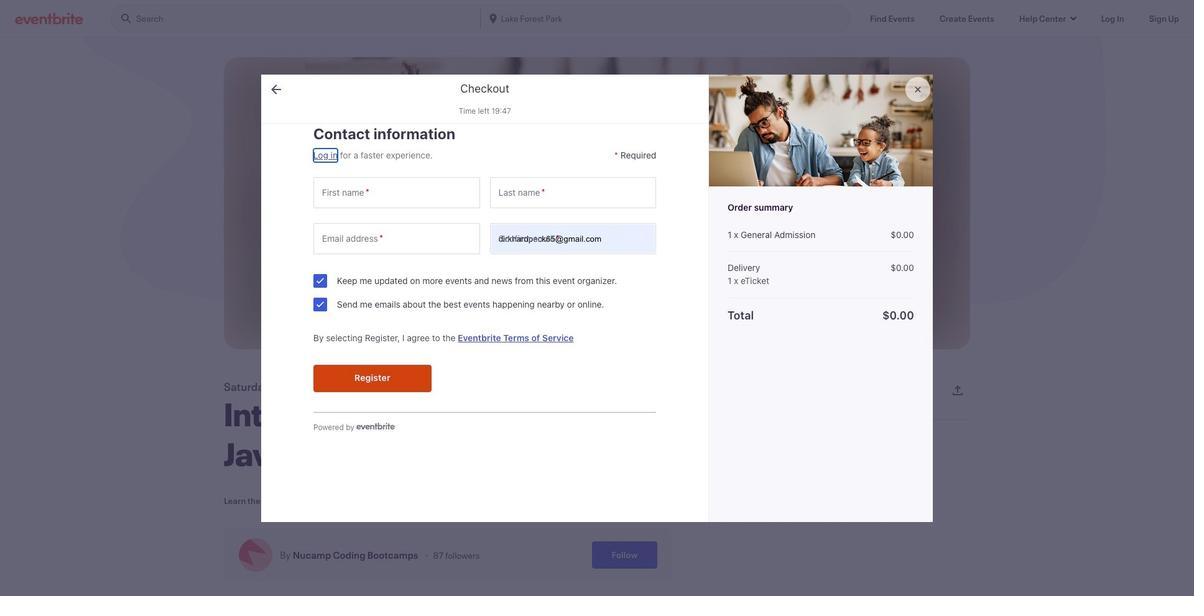 Task type: locate. For each thing, give the bounding box(es) containing it.
create events element
[[940, 12, 994, 25]]

article
[[0, 0, 1194, 596]]

eventbrite image
[[15, 12, 83, 24]]

organizer profile element
[[224, 529, 672, 582]]



Task type: describe. For each thing, give the bounding box(es) containing it.
log in element
[[1101, 12, 1124, 25]]

sign up element
[[1149, 12, 1179, 25]]

find events element
[[870, 12, 915, 25]]



Task type: vqa. For each thing, say whether or not it's contained in the screenshot.
homepage header image
no



